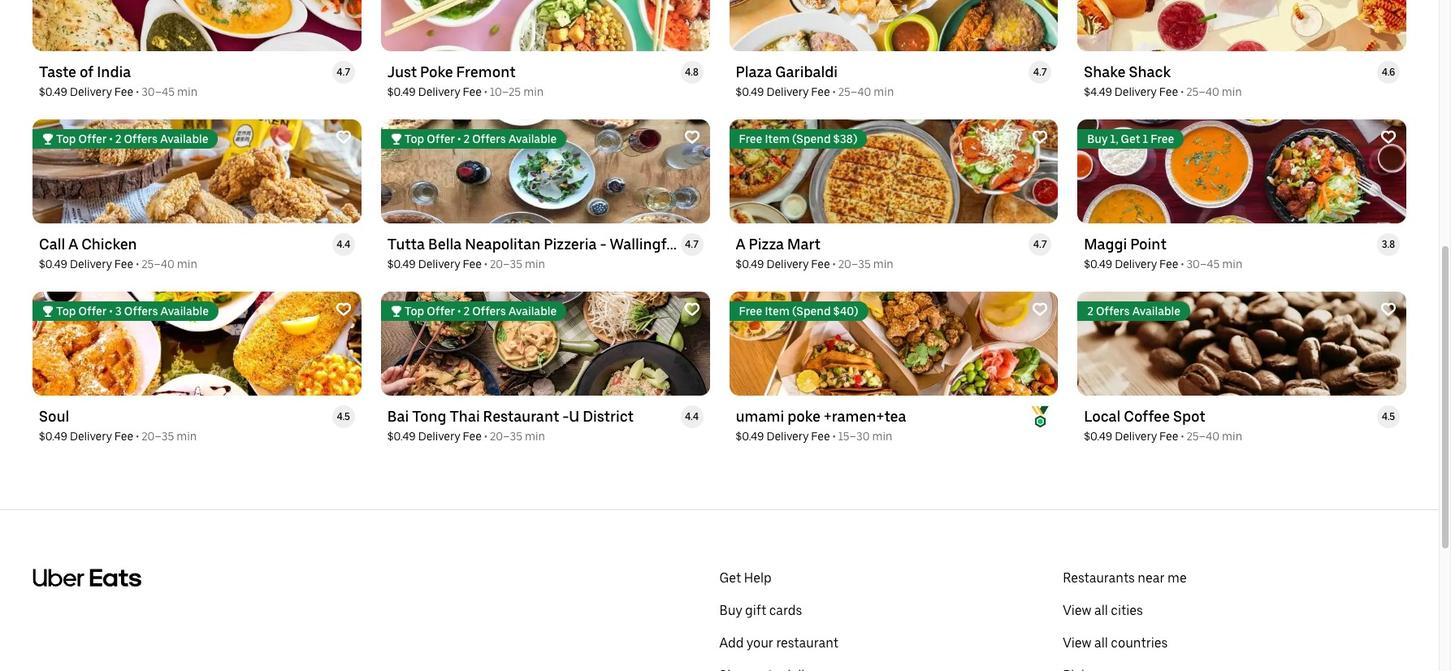 Task type: describe. For each thing, give the bounding box(es) containing it.
restaurants
[[1063, 570, 1135, 586]]

all for countries
[[1095, 635, 1108, 651]]

buy gift cards
[[720, 603, 802, 618]]

gift
[[745, 603, 766, 618]]

view all countries link
[[1063, 634, 1407, 653]]

restaurants near me link
[[1063, 569, 1407, 588]]

add
[[720, 635, 744, 651]]

view for view all cities
[[1063, 603, 1092, 618]]

uber eats image
[[33, 569, 141, 588]]

near
[[1138, 570, 1165, 586]]

get
[[720, 570, 741, 586]]

1 add to favorites image from the left
[[684, 301, 700, 318]]

cards
[[769, 603, 802, 618]]

2 add to favorites image from the left
[[1032, 301, 1048, 318]]

buy gift cards link
[[720, 601, 1063, 621]]

3 add to favorites image from the left
[[1381, 301, 1397, 318]]

all for cities
[[1095, 603, 1108, 618]]



Task type: vqa. For each thing, say whether or not it's contained in the screenshot.
Bruto
no



Task type: locate. For each thing, give the bounding box(es) containing it.
all left cities
[[1095, 603, 1108, 618]]

restaurants near me
[[1063, 570, 1187, 586]]

add to favorites image
[[335, 129, 352, 145], [684, 129, 700, 145], [1032, 129, 1048, 145], [1381, 129, 1397, 145], [335, 301, 352, 318]]

view down "restaurants"
[[1063, 603, 1092, 618]]

1 all from the top
[[1095, 603, 1108, 618]]

help
[[744, 570, 772, 586]]

0 vertical spatial view
[[1063, 603, 1092, 618]]

all inside view all countries 'link'
[[1095, 635, 1108, 651]]

2 horizontal spatial add to favorites image
[[1381, 301, 1397, 318]]

view for view all countries
[[1063, 635, 1092, 651]]

get help link
[[720, 569, 1063, 588]]

view all countries
[[1063, 635, 1168, 651]]

all down view all cities at right
[[1095, 635, 1108, 651]]

1 vertical spatial view
[[1063, 635, 1092, 651]]

add to favorites image
[[684, 301, 700, 318], [1032, 301, 1048, 318], [1381, 301, 1397, 318]]

view all cities
[[1063, 603, 1143, 618]]

get help
[[720, 570, 772, 586]]

0 horizontal spatial add to favorites image
[[684, 301, 700, 318]]

restaurant
[[776, 635, 839, 651]]

add your restaurant link
[[720, 634, 1063, 653]]

view down view all cities at right
[[1063, 635, 1092, 651]]

add your restaurant
[[720, 635, 839, 651]]

1 horizontal spatial add to favorites image
[[1032, 301, 1048, 318]]

your
[[747, 635, 773, 651]]

view inside 'link'
[[1063, 635, 1092, 651]]

2 all from the top
[[1095, 635, 1108, 651]]

countries
[[1111, 635, 1168, 651]]

me
[[1168, 570, 1187, 586]]

all
[[1095, 603, 1108, 618], [1095, 635, 1108, 651]]

view
[[1063, 603, 1092, 618], [1063, 635, 1092, 651]]

2 view from the top
[[1063, 635, 1092, 651]]

1 view from the top
[[1063, 603, 1092, 618]]

view all cities link
[[1063, 601, 1407, 621]]

all inside view all cities link
[[1095, 603, 1108, 618]]

1 vertical spatial all
[[1095, 635, 1108, 651]]

cities
[[1111, 603, 1143, 618]]

buy
[[720, 603, 742, 618]]

0 vertical spatial all
[[1095, 603, 1108, 618]]



